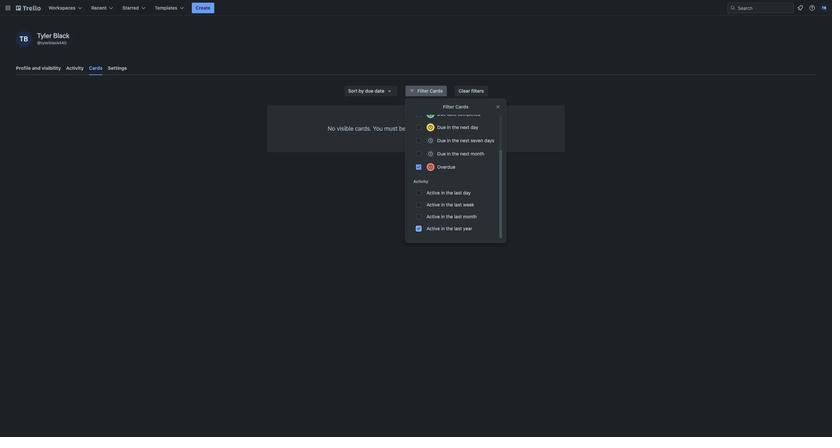 Task type: describe. For each thing, give the bounding box(es) containing it.
due for due date completed
[[438, 111, 446, 117]]

filter inside filter cards button
[[418, 88, 429, 94]]

activity link
[[66, 62, 84, 74]]

Search field
[[736, 3, 794, 13]]

next for month
[[461, 151, 470, 157]]

sort by due date button
[[345, 86, 398, 96]]

seven
[[471, 138, 484, 143]]

in for active in the last month
[[442, 214, 445, 219]]

in for active in the last day
[[442, 190, 445, 196]]

tyler black @ tylerblack440
[[37, 32, 70, 45]]

in for due in the next seven days
[[447, 138, 451, 143]]

clear
[[459, 88, 471, 94]]

sort by due date
[[349, 88, 385, 94]]

active for active in the last week
[[427, 202, 440, 208]]

1 horizontal spatial tyler black (tylerblack440) image
[[821, 4, 829, 12]]

cards link
[[89, 62, 103, 75]]

filter cards button
[[406, 86, 447, 96]]

templates
[[155, 5, 177, 11]]

day for due in the next day
[[471, 124, 479, 130]]

starred button
[[119, 3, 150, 13]]

cards inside button
[[430, 88, 443, 94]]

a
[[433, 125, 436, 132]]

primary element
[[0, 0, 833, 16]]

week
[[464, 202, 475, 208]]

for
[[451, 125, 458, 132]]

due for due in the next day
[[438, 124, 446, 130]]

due for due in the next month
[[438, 151, 446, 157]]

clear filters
[[459, 88, 484, 94]]

due
[[366, 88, 374, 94]]

recent button
[[87, 3, 117, 13]]

sort
[[349, 88, 358, 94]]

visibility
[[42, 65, 61, 71]]

settings link
[[108, 62, 127, 74]]

filters
[[472, 88, 484, 94]]

it
[[460, 125, 463, 132]]

next for seven
[[461, 138, 470, 143]]

1 vertical spatial tyler black (tylerblack440) image
[[16, 31, 32, 47]]

month for active in the last month
[[464, 214, 477, 219]]

the for due in the next month
[[452, 151, 459, 157]]

active for active in the last month
[[427, 214, 440, 219]]

0 horizontal spatial cards
[[89, 65, 103, 71]]

here.
[[491, 125, 505, 132]]

in for active in the last year
[[442, 226, 445, 231]]

due in the next month
[[438, 151, 485, 157]]

active in the last month
[[427, 214, 477, 219]]

in for due in the next month
[[447, 151, 451, 157]]

and
[[32, 65, 41, 71]]

black
[[53, 32, 70, 39]]

profile and visibility link
[[16, 62, 61, 74]]

recent
[[91, 5, 107, 11]]

search image
[[731, 5, 736, 11]]

added
[[408, 125, 425, 132]]

tyler
[[37, 32, 52, 39]]

profile
[[16, 65, 31, 71]]

be
[[399, 125, 406, 132]]

overdue
[[438, 164, 456, 170]]

workspaces
[[49, 5, 75, 11]]

0 horizontal spatial activity
[[66, 65, 84, 71]]

you
[[373, 125, 383, 132]]

last for week
[[455, 202, 462, 208]]

no visible cards. you must be added to a card for it to appear here.
[[328, 125, 505, 132]]

the for active in the last year
[[447, 226, 453, 231]]

no
[[328, 125, 336, 132]]

1 to from the left
[[426, 125, 431, 132]]



Task type: locate. For each thing, give the bounding box(es) containing it.
back to home image
[[16, 3, 41, 13]]

open information menu image
[[810, 5, 816, 11]]

create
[[196, 5, 211, 11]]

date inside sort by due date dropdown button
[[375, 88, 385, 94]]

card
[[438, 125, 449, 132]]

clear filters button
[[455, 86, 488, 96]]

3 last from the top
[[455, 214, 462, 219]]

in left it
[[447, 124, 451, 130]]

active in the last day
[[427, 190, 471, 196]]

in for due in the next day
[[447, 124, 451, 130]]

due up overdue
[[438, 151, 446, 157]]

due up "card"
[[438, 111, 446, 117]]

1 vertical spatial day
[[464, 190, 471, 196]]

active in the last year
[[427, 226, 473, 231]]

in down active in the last month
[[442, 226, 445, 231]]

1 horizontal spatial cards
[[430, 88, 443, 94]]

0 vertical spatial tyler black (tylerblack440) image
[[821, 4, 829, 12]]

last up 'active in the last week'
[[455, 190, 462, 196]]

cards
[[89, 65, 103, 71], [430, 88, 443, 94], [456, 104, 469, 110]]

last for year
[[455, 226, 462, 231]]

4 active from the top
[[427, 226, 440, 231]]

next right for at top right
[[461, 124, 470, 130]]

0 horizontal spatial filter
[[418, 88, 429, 94]]

to right it
[[465, 125, 470, 132]]

0 vertical spatial filter
[[418, 88, 429, 94]]

in
[[447, 124, 451, 130], [447, 138, 451, 143], [447, 151, 451, 157], [442, 190, 445, 196], [442, 202, 445, 208], [442, 214, 445, 219], [442, 226, 445, 231]]

4 last from the top
[[455, 226, 462, 231]]

1 vertical spatial date
[[447, 111, 457, 117]]

by
[[359, 88, 364, 94]]

1 horizontal spatial date
[[447, 111, 457, 117]]

last left the year
[[455, 226, 462, 231]]

2 horizontal spatial cards
[[456, 104, 469, 110]]

1 due from the top
[[438, 111, 446, 117]]

active down active in the last day
[[427, 202, 440, 208]]

tyler black (tylerblack440) image right open information menu icon
[[821, 4, 829, 12]]

activity up active in the last day
[[414, 179, 429, 184]]

0 vertical spatial month
[[471, 151, 485, 157]]

month down seven
[[471, 151, 485, 157]]

in for active in the last week
[[442, 202, 445, 208]]

2 next from the top
[[461, 138, 470, 143]]

create button
[[192, 3, 215, 13]]

due date completed
[[438, 111, 481, 117]]

the up 'active in the last week'
[[447, 190, 453, 196]]

0 horizontal spatial to
[[426, 125, 431, 132]]

day for active in the last day
[[464, 190, 471, 196]]

1 next from the top
[[461, 124, 470, 130]]

1 vertical spatial month
[[464, 214, 477, 219]]

workspaces button
[[45, 3, 86, 13]]

month down week
[[464, 214, 477, 219]]

tyler black (tylerblack440) image
[[821, 4, 829, 12], [16, 31, 32, 47]]

@
[[37, 40, 41, 45]]

cards.
[[355, 125, 372, 132]]

0 vertical spatial date
[[375, 88, 385, 94]]

profile and visibility
[[16, 65, 61, 71]]

2 vertical spatial next
[[461, 151, 470, 157]]

days
[[485, 138, 495, 143]]

1 horizontal spatial filter
[[443, 104, 455, 110]]

2 to from the left
[[465, 125, 470, 132]]

day
[[471, 124, 479, 130], [464, 190, 471, 196]]

the left it
[[452, 124, 459, 130]]

2 vertical spatial cards
[[456, 104, 469, 110]]

due for due in the next seven days
[[438, 138, 446, 143]]

active in the last week
[[427, 202, 475, 208]]

date
[[375, 88, 385, 94], [447, 111, 457, 117]]

day up seven
[[471, 124, 479, 130]]

3 due from the top
[[438, 138, 446, 143]]

0 vertical spatial filter cards
[[418, 88, 443, 94]]

date right due at left top
[[375, 88, 385, 94]]

in up 'active in the last week'
[[442, 190, 445, 196]]

templates button
[[151, 3, 188, 13]]

filter
[[418, 88, 429, 94], [443, 104, 455, 110]]

activity
[[66, 65, 84, 71], [414, 179, 429, 184]]

to left a
[[426, 125, 431, 132]]

filter cards inside button
[[418, 88, 443, 94]]

starred
[[123, 5, 139, 11]]

the up active in the last year
[[447, 214, 453, 219]]

year
[[464, 226, 473, 231]]

1 horizontal spatial to
[[465, 125, 470, 132]]

1 horizontal spatial activity
[[414, 179, 429, 184]]

0 horizontal spatial date
[[375, 88, 385, 94]]

month
[[471, 151, 485, 157], [464, 214, 477, 219]]

filter cards
[[418, 88, 443, 94], [443, 104, 469, 110]]

must
[[385, 125, 398, 132]]

visible
[[337, 125, 354, 132]]

active down active in the last month
[[427, 226, 440, 231]]

due down "card"
[[438, 138, 446, 143]]

the up overdue
[[452, 151, 459, 157]]

0 notifications image
[[797, 4, 805, 12]]

date up due in the next day
[[447, 111, 457, 117]]

1 vertical spatial filter cards
[[443, 104, 469, 110]]

due in the next day
[[438, 124, 479, 130]]

0 vertical spatial cards
[[89, 65, 103, 71]]

2 active from the top
[[427, 202, 440, 208]]

next down due in the next seven days
[[461, 151, 470, 157]]

3 next from the top
[[461, 151, 470, 157]]

tylerblack440
[[41, 40, 67, 45]]

the down active in the last day
[[447, 202, 453, 208]]

active for active in the last year
[[427, 226, 440, 231]]

2 due from the top
[[438, 124, 446, 130]]

due
[[438, 111, 446, 117], [438, 124, 446, 130], [438, 138, 446, 143], [438, 151, 446, 157]]

appear
[[471, 125, 490, 132]]

next left seven
[[461, 138, 470, 143]]

4 due from the top
[[438, 151, 446, 157]]

the for active in the last day
[[447, 190, 453, 196]]

the for due in the next seven days
[[452, 138, 459, 143]]

in up overdue
[[447, 151, 451, 157]]

active
[[427, 190, 440, 196], [427, 202, 440, 208], [427, 214, 440, 219], [427, 226, 440, 231]]

month for due in the next month
[[471, 151, 485, 157]]

the for active in the last week
[[447, 202, 453, 208]]

the down for at top right
[[452, 138, 459, 143]]

cards right activity link
[[89, 65, 103, 71]]

due right a
[[438, 124, 446, 130]]

active for active in the last day
[[427, 190, 440, 196]]

0 horizontal spatial filter cards
[[418, 88, 443, 94]]

activity left cards link at top
[[66, 65, 84, 71]]

cards up due date completed
[[456, 104, 469, 110]]

1 active from the top
[[427, 190, 440, 196]]

in down for at top right
[[447, 138, 451, 143]]

in up active in the last year
[[442, 214, 445, 219]]

2 last from the top
[[455, 202, 462, 208]]

day up week
[[464, 190, 471, 196]]

last left week
[[455, 202, 462, 208]]

1 vertical spatial activity
[[414, 179, 429, 184]]

active up active in the last year
[[427, 214, 440, 219]]

1 vertical spatial cards
[[430, 88, 443, 94]]

in down active in the last day
[[442, 202, 445, 208]]

the for due in the next day
[[452, 124, 459, 130]]

active up 'active in the last week'
[[427, 190, 440, 196]]

settings
[[108, 65, 127, 71]]

close popover image
[[496, 104, 501, 110]]

3 active from the top
[[427, 214, 440, 219]]

1 last from the top
[[455, 190, 462, 196]]

0 vertical spatial activity
[[66, 65, 84, 71]]

the for active in the last month
[[447, 214, 453, 219]]

last for month
[[455, 214, 462, 219]]

last for day
[[455, 190, 462, 196]]

the
[[452, 124, 459, 130], [452, 138, 459, 143], [452, 151, 459, 157], [447, 190, 453, 196], [447, 202, 453, 208], [447, 214, 453, 219], [447, 226, 453, 231]]

0 vertical spatial next
[[461, 124, 470, 130]]

next for day
[[461, 124, 470, 130]]

tyler black (tylerblack440) image left @
[[16, 31, 32, 47]]

last down 'active in the last week'
[[455, 214, 462, 219]]

to
[[426, 125, 431, 132], [465, 125, 470, 132]]

due in the next seven days
[[438, 138, 495, 143]]

next
[[461, 124, 470, 130], [461, 138, 470, 143], [461, 151, 470, 157]]

the down active in the last month
[[447, 226, 453, 231]]

cards left clear
[[430, 88, 443, 94]]

1 vertical spatial filter
[[443, 104, 455, 110]]

last
[[455, 190, 462, 196], [455, 202, 462, 208], [455, 214, 462, 219], [455, 226, 462, 231]]

1 horizontal spatial filter cards
[[443, 104, 469, 110]]

0 vertical spatial day
[[471, 124, 479, 130]]

0 horizontal spatial tyler black (tylerblack440) image
[[16, 31, 32, 47]]

1 vertical spatial next
[[461, 138, 470, 143]]

completed
[[458, 111, 481, 117]]



Task type: vqa. For each thing, say whether or not it's contained in the screenshot.
day's next
yes



